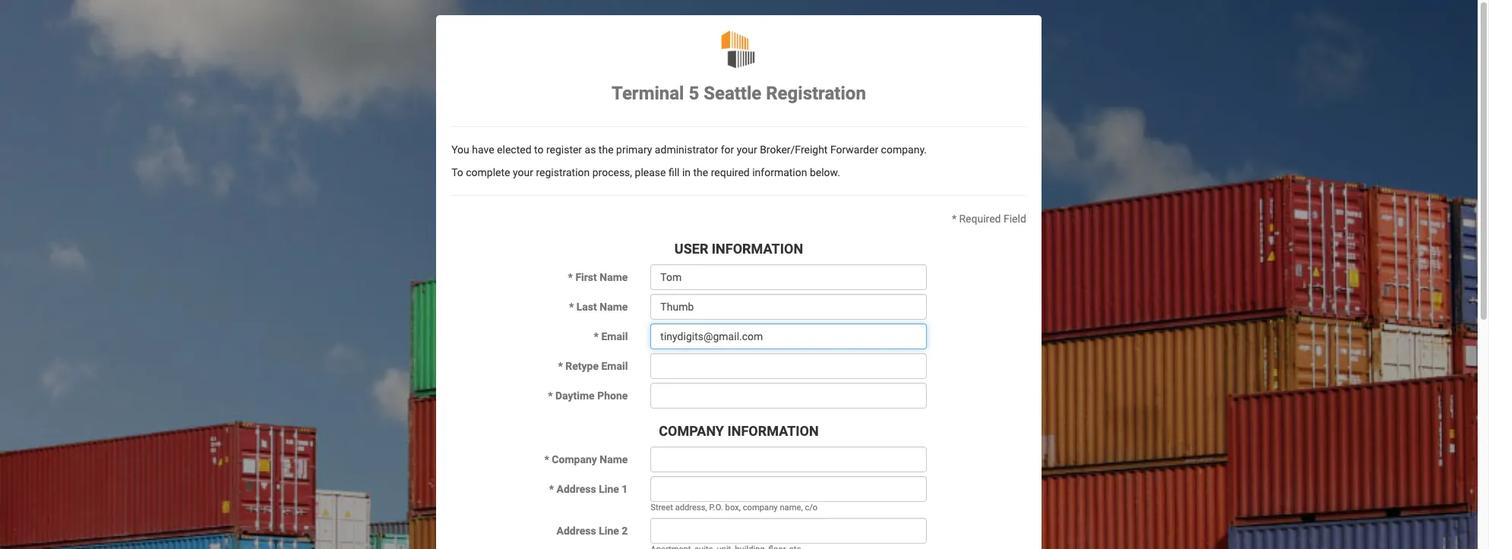 Task type: vqa. For each thing, say whether or not it's contained in the screenshot.
Box,
yes



Task type: describe. For each thing, give the bounding box(es) containing it.
in
[[683, 167, 691, 179]]

1 vertical spatial company
[[552, 454, 597, 466]]

* for * email
[[594, 331, 599, 343]]

2 email from the top
[[602, 360, 628, 373]]

2 address from the top
[[557, 525, 596, 537]]

registration
[[536, 167, 590, 179]]

* Company Name text field
[[651, 447, 927, 473]]

* required field
[[952, 213, 1027, 225]]

terminal 5 seattle registration
[[612, 83, 866, 104]]

information
[[753, 167, 808, 179]]

box,
[[726, 503, 741, 513]]

user
[[675, 241, 709, 257]]

* daytime phone
[[548, 390, 628, 402]]

* retype email
[[558, 360, 628, 373]]

phone
[[598, 390, 628, 402]]

1 address from the top
[[557, 483, 596, 496]]

* address line 1
[[549, 483, 628, 496]]

name,
[[780, 503, 803, 513]]

* for * daytime phone
[[548, 390, 553, 402]]

* Daytime Phone text field
[[651, 383, 927, 409]]

* Last Name text field
[[651, 294, 927, 320]]

* for * retype email
[[558, 360, 563, 373]]

* for * company name
[[545, 454, 549, 466]]

process,
[[593, 167, 632, 179]]

you
[[452, 144, 470, 156]]

have
[[472, 144, 495, 156]]

to
[[452, 167, 464, 179]]

daytime
[[556, 390, 595, 402]]

p.o.
[[710, 503, 724, 513]]

0 horizontal spatial your
[[513, 167, 534, 179]]

1
[[622, 483, 628, 496]]

field
[[1004, 213, 1027, 225]]

forwarder
[[831, 144, 879, 156]]

1 horizontal spatial your
[[737, 144, 758, 156]]

you have elected to register as the primary administrator for your broker/freight forwarder company.
[[452, 144, 927, 156]]

1 email from the top
[[602, 331, 628, 343]]

* Email text field
[[651, 324, 927, 350]]

* first name
[[568, 272, 628, 284]]

* last name
[[569, 301, 628, 313]]

name for * company name
[[600, 454, 628, 466]]

1 horizontal spatial company
[[659, 424, 724, 439]]

1 line from the top
[[599, 483, 619, 496]]

1 vertical spatial the
[[694, 167, 709, 179]]



Task type: locate. For each thing, give the bounding box(es) containing it.
1 vertical spatial address
[[557, 525, 596, 537]]

* left daytime
[[548, 390, 553, 402]]

0 horizontal spatial the
[[599, 144, 614, 156]]

address down * company name
[[557, 483, 596, 496]]

* left required
[[952, 213, 957, 225]]

line
[[599, 483, 619, 496], [599, 525, 619, 537]]

information for user information
[[712, 241, 804, 257]]

1 vertical spatial information
[[728, 424, 819, 439]]

email
[[602, 331, 628, 343], [602, 360, 628, 373]]

5
[[689, 83, 699, 104]]

register
[[546, 144, 582, 156]]

your down elected
[[513, 167, 534, 179]]

company
[[659, 424, 724, 439], [552, 454, 597, 466]]

* for * required field
[[952, 213, 957, 225]]

* Address Line 1 text field
[[651, 477, 927, 502]]

please
[[635, 167, 666, 179]]

* First Name text field
[[651, 265, 927, 291]]

0 vertical spatial line
[[599, 483, 619, 496]]

0 vertical spatial name
[[600, 272, 628, 284]]

complete
[[466, 167, 510, 179]]

3 name from the top
[[600, 454, 628, 466]]

street address, p.o. box, company name, c/o
[[651, 503, 818, 513]]

street
[[651, 503, 673, 513]]

user information
[[675, 241, 804, 257]]

the right as
[[599, 144, 614, 156]]

1 horizontal spatial the
[[694, 167, 709, 179]]

* down * company name
[[549, 483, 554, 496]]

* left retype
[[558, 360, 563, 373]]

0 vertical spatial your
[[737, 144, 758, 156]]

your
[[737, 144, 758, 156], [513, 167, 534, 179]]

the
[[599, 144, 614, 156], [694, 167, 709, 179]]

1 vertical spatial your
[[513, 167, 534, 179]]

name up 1
[[600, 454, 628, 466]]

line left 2 at the left bottom
[[599, 525, 619, 537]]

1 name from the top
[[600, 272, 628, 284]]

as
[[585, 144, 596, 156]]

the right in
[[694, 167, 709, 179]]

address line 2
[[557, 525, 628, 537]]

0 vertical spatial address
[[557, 483, 596, 496]]

2
[[622, 525, 628, 537]]

your right for
[[737, 144, 758, 156]]

name for * last name
[[600, 301, 628, 313]]

primary
[[616, 144, 652, 156]]

2 vertical spatial name
[[600, 454, 628, 466]]

terminal
[[612, 83, 684, 104]]

0 vertical spatial email
[[602, 331, 628, 343]]

c/o
[[805, 503, 818, 513]]

email up phone
[[602, 360, 628, 373]]

0 vertical spatial the
[[599, 144, 614, 156]]

2 line from the top
[[599, 525, 619, 537]]

name right "first"
[[600, 272, 628, 284]]

* left "first"
[[568, 272, 573, 284]]

* for * address line 1
[[549, 483, 554, 496]]

registration
[[766, 83, 866, 104]]

to complete your registration process, please fill in the required information below.
[[452, 167, 841, 179]]

below.
[[810, 167, 841, 179]]

* for * last name
[[569, 301, 574, 313]]

0 horizontal spatial company
[[552, 454, 597, 466]]

1 vertical spatial name
[[600, 301, 628, 313]]

first
[[576, 272, 597, 284]]

company.
[[881, 144, 927, 156]]

1 vertical spatial line
[[599, 525, 619, 537]]

retype
[[566, 360, 599, 373]]

email down * last name
[[602, 331, 628, 343]]

name right last
[[600, 301, 628, 313]]

for
[[721, 144, 734, 156]]

address down the * address line 1
[[557, 525, 596, 537]]

0 vertical spatial information
[[712, 241, 804, 257]]

company
[[743, 503, 778, 513]]

line left 1
[[599, 483, 619, 496]]

*
[[952, 213, 957, 225], [568, 272, 573, 284], [569, 301, 574, 313], [594, 331, 599, 343], [558, 360, 563, 373], [548, 390, 553, 402], [545, 454, 549, 466], [549, 483, 554, 496]]

2 name from the top
[[600, 301, 628, 313]]

1 vertical spatial email
[[602, 360, 628, 373]]

elected
[[497, 144, 532, 156]]

name
[[600, 272, 628, 284], [600, 301, 628, 313], [600, 454, 628, 466]]

* left last
[[569, 301, 574, 313]]

address,
[[675, 503, 707, 513]]

administrator
[[655, 144, 718, 156]]

* company name
[[545, 454, 628, 466]]

required
[[960, 213, 1001, 225]]

* Retype Email text field
[[651, 354, 927, 379]]

Address Line 2 text field
[[651, 518, 927, 544]]

* email
[[594, 331, 628, 343]]

seattle
[[704, 83, 762, 104]]

broker/freight
[[760, 144, 828, 156]]

information
[[712, 241, 804, 257], [728, 424, 819, 439]]

last
[[577, 301, 597, 313]]

required
[[711, 167, 750, 179]]

address
[[557, 483, 596, 496], [557, 525, 596, 537]]

information for company information
[[728, 424, 819, 439]]

* up the * address line 1
[[545, 454, 549, 466]]

fill
[[669, 167, 680, 179]]

0 vertical spatial company
[[659, 424, 724, 439]]

information up * first name text box
[[712, 241, 804, 257]]

information up * company name text field on the bottom of page
[[728, 424, 819, 439]]

* down * last name
[[594, 331, 599, 343]]

* for * first name
[[568, 272, 573, 284]]

name for * first name
[[600, 272, 628, 284]]

to
[[534, 144, 544, 156]]

company information
[[659, 424, 819, 439]]



